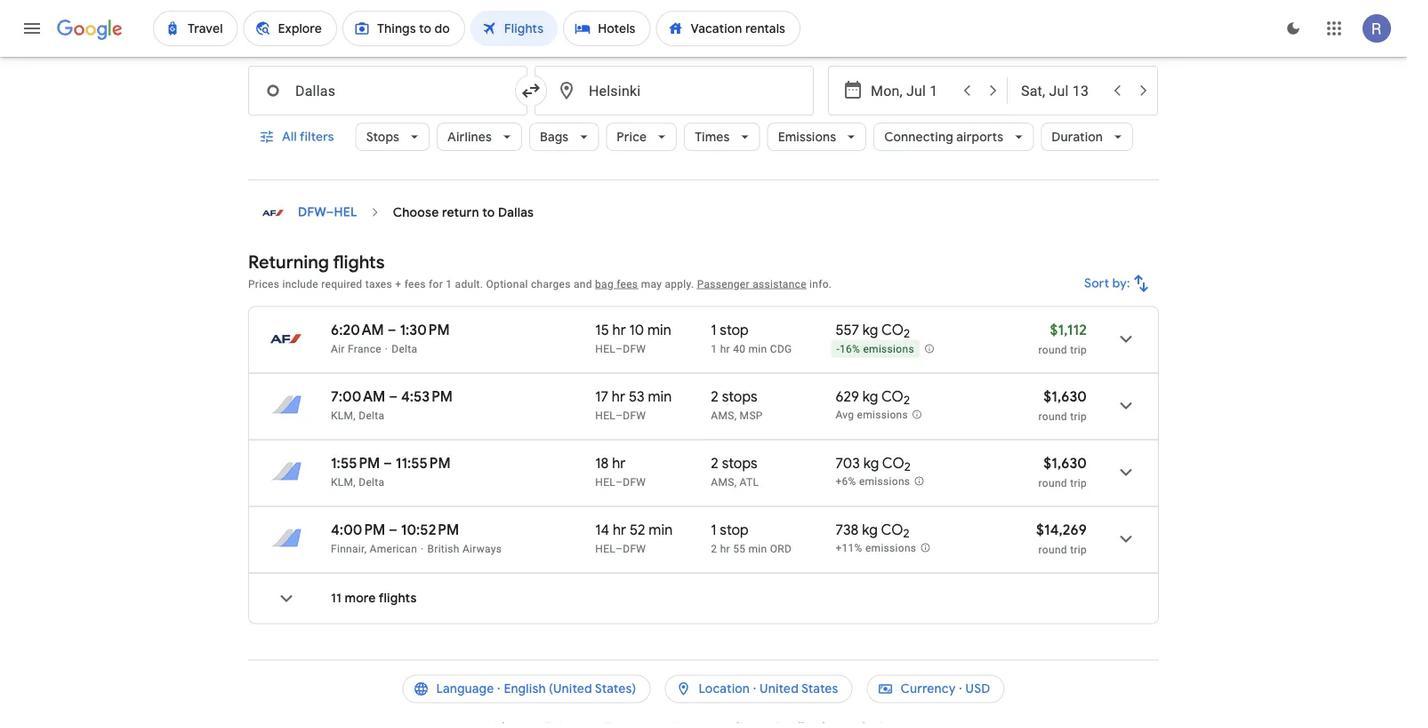 Task type: vqa. For each thing, say whether or not it's contained in the screenshot.
the Send to the bottom
no



Task type: describe. For each thing, give the bounding box(es) containing it.
16%
[[840, 344, 860, 356]]

629 kg co 2
[[836, 388, 910, 409]]

– inside the 14 hr 52 min hel – dfw
[[616, 544, 623, 556]]

2 stops ams , msp
[[711, 388, 763, 423]]

1630 US dollars text field
[[1044, 388, 1087, 407]]

, for 18 hr
[[734, 477, 737, 489]]

stop for 15 hr 10 min
[[720, 322, 749, 340]]

– inside 15 hr 10 min hel – dfw
[[616, 343, 623, 356]]

co for 738
[[881, 522, 903, 540]]

2 inside 703 kg co 2
[[905, 461, 911, 476]]

Arrival time: 10:52 PM. text field
[[401, 522, 459, 540]]

stops for 17 hr 53 min
[[722, 388, 758, 407]]

avg
[[836, 410, 854, 422]]

prices
[[248, 278, 279, 291]]

total duration 17 hr 53 min. element
[[595, 388, 711, 409]]

emissions button
[[767, 116, 867, 159]]

1 for 1
[[406, 36, 413, 50]]

hel for 4:53 pm
[[595, 410, 616, 423]]

+6%
[[836, 477, 856, 489]]

flight details. leaves helsinki airport at 1:55 pm on saturday, july 13 and arrives at dallas/fort worth international airport at 11:55 pm on saturday, july 13. image
[[1105, 452, 1148, 495]]

6:20 am – 1:30 pm
[[331, 322, 450, 340]]

connecting airports button
[[874, 116, 1034, 159]]

leaves helsinki airport at 4:00 pm on saturday, july 13 and arrives at dallas/fort worth international airport at 10:52 pm on saturday, july 13. element
[[331, 522, 459, 540]]

557 kg co 2
[[836, 322, 910, 342]]

flight details. leaves helsinki airport at 6:20 am on saturday, july 13 and arrives at dallas/fort worth international airport at 1:30 pm on saturday, july 13. image
[[1105, 318, 1148, 361]]

choose return to dallas
[[393, 205, 534, 221]]

times button
[[684, 116, 760, 159]]

2 inside '629 kg co 2'
[[904, 394, 910, 409]]

duration button
[[1041, 116, 1133, 159]]

trip for 738
[[1070, 544, 1087, 557]]

connecting
[[884, 129, 953, 145]]

$1,630 round trip for 703
[[1039, 455, 1087, 490]]

france
[[348, 343, 382, 356]]

Arrival time: 11:55 PM. text field
[[396, 455, 451, 473]]

1 for 1 stop 1 hr 40 min cdg
[[711, 322, 717, 340]]

1:55 pm – 11:55 pm klm, delta
[[331, 455, 451, 489]]

cdg
[[770, 343, 792, 356]]

1630 US dollars text field
[[1044, 455, 1087, 473]]

1 stop flight. element for 15 hr 10 min
[[711, 322, 749, 342]]

dfw for 1:30 pm
[[623, 343, 646, 356]]

– inside 17 hr 53 min hel – dfw
[[616, 410, 623, 423]]

hr for 14 hr 52 min
[[613, 522, 626, 540]]

price button
[[606, 116, 677, 159]]

flight details. leaves helsinki airport at 7:00 am on saturday, july 13 and arrives at dallas/fort worth international airport at 4:53 pm on saturday, july 13. image
[[1105, 385, 1148, 428]]

(united
[[549, 682, 592, 698]]

all filters button
[[248, 116, 348, 159]]

1 stop 1 hr 40 min cdg
[[711, 322, 792, 356]]

finnair, american
[[331, 544, 417, 556]]

layover (1 of 2) is a 1 hr 35 min layover at amsterdam airport schiphol in amsterdam. layover (2 of 2) is a 2 hr 20 min layover at minneapolis–saint paul international airport in minneapolis. element
[[711, 409, 827, 423]]

dfw – hel
[[298, 205, 357, 221]]

klm, for 7:00 am
[[331, 410, 356, 423]]

1:30 pm
[[400, 322, 450, 340]]

10
[[629, 322, 644, 340]]

language
[[436, 682, 494, 698]]

emissions
[[778, 129, 836, 145]]

required
[[321, 278, 362, 291]]

bags
[[540, 129, 569, 145]]

14 hr 52 min hel – dfw
[[595, 522, 673, 556]]

choose
[[393, 205, 439, 221]]

total duration 18 hr. element
[[595, 455, 711, 476]]

klm, for 1:55 pm
[[331, 477, 356, 489]]

2 inside 557 kg co 2
[[904, 327, 910, 342]]

11:55 pm
[[396, 455, 451, 473]]

leaves helsinki airport at 6:20 am on saturday, july 13 and arrives at dallas/fort worth international airport at 1:30 pm on saturday, july 13. element
[[331, 322, 450, 340]]

msp
[[740, 410, 763, 423]]

hel for 1:30 pm
[[595, 343, 616, 356]]

55
[[733, 544, 746, 556]]

$1,630 round trip for 629
[[1039, 388, 1087, 423]]

-16% emissions
[[837, 344, 914, 356]]

2 stops flight. element for 18 hr
[[711, 455, 758, 476]]

delta for 1:55 pm
[[359, 477, 385, 489]]

connecting airports
[[884, 129, 1004, 145]]

sort by: button
[[1077, 263, 1159, 306]]

40
[[733, 343, 746, 356]]

british airways
[[427, 544, 502, 556]]

53
[[629, 388, 645, 407]]

dfw for 4:53 pm
[[623, 410, 646, 423]]

$1,112
[[1050, 322, 1087, 340]]

703
[[836, 455, 860, 473]]

hr for 17 hr 53 min
[[612, 388, 625, 407]]

738 kg co 2
[[836, 522, 910, 542]]

7:00 am – 4:53 pm klm, delta
[[331, 388, 453, 423]]

by:
[[1113, 276, 1131, 292]]

round for 738
[[1039, 544, 1067, 557]]

avg emissions
[[836, 410, 908, 422]]

airports
[[957, 129, 1004, 145]]

2 inside 2 stops ams , atl
[[711, 455, 719, 473]]

min for 17 hr 53 min
[[648, 388, 672, 407]]

round for 703
[[1039, 478, 1067, 490]]

returning
[[248, 251, 329, 274]]

total duration 14 hr 52 min. element
[[595, 522, 711, 543]]

hel for 10:52 pm
[[595, 544, 616, 556]]

4:00 pm
[[331, 522, 385, 540]]

– up the returning flights
[[326, 205, 334, 221]]

states
[[801, 682, 838, 698]]

british
[[427, 544, 460, 556]]

flight details. leaves helsinki airport at 4:00 pm on saturday, july 13 and arrives at dallas/fort worth international airport at 10:52 pm on saturday, july 13. image
[[1105, 519, 1148, 561]]

co for 629
[[881, 388, 904, 407]]

ams for 18 hr
[[711, 477, 734, 489]]

price
[[617, 129, 647, 145]]

14 for more
[[331, 592, 344, 608]]

co for 703
[[882, 455, 905, 473]]

air
[[331, 343, 345, 356]]

co for 557
[[882, 322, 904, 340]]

adult.
[[455, 278, 483, 291]]

7:00 am
[[331, 388, 385, 407]]

2 stops ams , atl
[[711, 455, 759, 489]]

dfw up the returning flights
[[298, 205, 326, 221]]

hr for 18 hr
[[612, 455, 626, 473]]

none search field containing all filters
[[248, 22, 1159, 181]]

$1,630 for 629
[[1044, 388, 1087, 407]]

airlines button
[[437, 116, 522, 159]]

usd
[[966, 682, 991, 698]]

1 stop 2 hr 55 min ord
[[711, 522, 792, 556]]

52
[[630, 522, 645, 540]]

for
[[429, 278, 443, 291]]

min inside 1 stop 1 hr 40 min cdg
[[749, 343, 767, 356]]

trip for 557
[[1070, 344, 1087, 357]]

629
[[836, 388, 859, 407]]

trip for 703
[[1070, 478, 1087, 490]]

-
[[837, 344, 840, 356]]

2 fees from the left
[[617, 278, 638, 291]]

15
[[595, 322, 609, 340]]

emissions for 703
[[859, 477, 910, 489]]

Arrival time: 4:53 PM. text field
[[401, 388, 453, 407]]

optional
[[486, 278, 528, 291]]

american
[[370, 544, 417, 556]]

passenger assistance button
[[697, 278, 807, 291]]

stops for 18 hr
[[722, 455, 758, 473]]

min inside 1 stop 2 hr 55 min ord
[[749, 544, 767, 556]]



Task type: locate. For each thing, give the bounding box(es) containing it.
all
[[282, 129, 297, 145]]

filters
[[300, 129, 334, 145]]

emissions
[[863, 344, 914, 356], [857, 410, 908, 422], [859, 477, 910, 489], [865, 543, 917, 556]]

fees
[[404, 278, 426, 291], [617, 278, 638, 291]]

14 left more
[[331, 592, 344, 608]]

18
[[595, 455, 609, 473]]

kg up +6% emissions
[[863, 455, 879, 473]]

round for 629
[[1039, 411, 1067, 423]]

min for 15 hr 10 min
[[648, 322, 672, 340]]

dfw inside 15 hr 10 min hel – dfw
[[623, 343, 646, 356]]

bag fees button
[[595, 278, 638, 291]]

0 vertical spatial klm,
[[331, 410, 356, 423]]

fees right +
[[404, 278, 426, 291]]

klm, inside 7:00 am – 4:53 pm klm, delta
[[331, 410, 356, 423]]

dfw inside the 14 hr 52 min hel – dfw
[[623, 544, 646, 556]]

round for 557
[[1039, 344, 1067, 357]]

Return text field
[[1021, 67, 1103, 115]]

leaves helsinki airport at 7:00 am on saturday, july 13 and arrives at dallas/fort worth international airport at 4:53 pm on saturday, july 13. element
[[331, 388, 453, 407]]

bag
[[595, 278, 614, 291]]

0 vertical spatial $1,630
[[1044, 388, 1087, 407]]

hel down 15
[[595, 343, 616, 356]]

co inside 703 kg co 2
[[882, 455, 905, 473]]

co up avg emissions
[[881, 388, 904, 407]]

738
[[836, 522, 859, 540]]

1 inside popup button
[[406, 36, 413, 50]]

hel inside the 14 hr 52 min hel – dfw
[[595, 544, 616, 556]]

$1,630 round trip up 1630 us dollars text field on the bottom
[[1039, 388, 1087, 423]]

0 vertical spatial 1 stop flight. element
[[711, 322, 749, 342]]

1 stop flight. element up '55'
[[711, 522, 749, 543]]

Departure time: 6:20 AM. text field
[[331, 322, 384, 340]]

kg for 557
[[863, 322, 878, 340]]

kg inside 703 kg co 2
[[863, 455, 879, 473]]

ams left msp
[[711, 410, 734, 423]]

2 left '55'
[[711, 544, 717, 556]]

10:52 pm
[[401, 522, 459, 540]]

trip inside $1,112 round trip
[[1070, 344, 1087, 357]]

1 $1,630 from the top
[[1044, 388, 1087, 407]]

– up american
[[389, 522, 398, 540]]

$1,630 down $1,112 round trip
[[1044, 388, 1087, 407]]

0 vertical spatial stop
[[720, 322, 749, 340]]

4 round from the top
[[1039, 544, 1067, 557]]

– inside 7:00 am – 4:53 pm klm, delta
[[389, 388, 398, 407]]

– inside the 18 hr hel – dfw
[[616, 477, 623, 489]]

trip down $14,269
[[1070, 544, 1087, 557]]

1 fees from the left
[[404, 278, 426, 291]]

$1,630
[[1044, 388, 1087, 407], [1044, 455, 1087, 473]]

2 stops flight. element for 17 hr 53 min
[[711, 388, 758, 409]]

trip
[[1070, 344, 1087, 357], [1070, 411, 1087, 423], [1070, 478, 1087, 490], [1070, 544, 1087, 557]]

2 ams from the top
[[711, 477, 734, 489]]

min inside 15 hr 10 min hel – dfw
[[648, 322, 672, 340]]

0 horizontal spatial 14
[[331, 592, 344, 608]]

min right 10 on the top of the page
[[648, 322, 672, 340]]

stop
[[720, 322, 749, 340], [720, 522, 749, 540]]

klm, inside 1:55 pm – 11:55 pm klm, delta
[[331, 477, 356, 489]]

round down $1,112
[[1039, 344, 1067, 357]]

2 stops from the top
[[722, 455, 758, 473]]

trip for 629
[[1070, 411, 1087, 423]]

dfw down "52"
[[623, 544, 646, 556]]

$14,269
[[1036, 522, 1087, 540]]

airways
[[463, 544, 502, 556]]

$14,269 round trip
[[1036, 522, 1087, 557]]

0 vertical spatial $1,630 round trip
[[1039, 388, 1087, 423]]

states)
[[595, 682, 636, 698]]

emissions down the 738 kg co 2
[[865, 543, 917, 556]]

returning flights main content
[[248, 195, 1159, 640]]

2 , from the top
[[734, 477, 737, 489]]

14 for hr
[[595, 522, 609, 540]]

1 vertical spatial ams
[[711, 477, 734, 489]]

– down total duration 14 hr 52 min. element
[[616, 544, 623, 556]]

– down "total duration 17 hr 53 min." element
[[616, 410, 623, 423]]

delta inside 7:00 am – 4:53 pm klm, delta
[[359, 410, 385, 423]]

, inside 2 stops ams , atl
[[734, 477, 737, 489]]

2 klm, from the top
[[331, 477, 356, 489]]

hr inside 15 hr 10 min hel – dfw
[[613, 322, 626, 340]]

stops up atl
[[722, 455, 758, 473]]

hel down 17
[[595, 410, 616, 423]]

dfw inside the 18 hr hel – dfw
[[623, 477, 646, 489]]

min right "52"
[[649, 522, 673, 540]]

united states
[[760, 682, 838, 698]]

1 vertical spatial klm,
[[331, 477, 356, 489]]

taxes
[[365, 278, 392, 291]]

trip down 1630 us dollars text field on the bottom
[[1070, 478, 1087, 490]]

1 , from the top
[[734, 410, 737, 423]]

2 trip from the top
[[1070, 411, 1087, 423]]

, left atl
[[734, 477, 737, 489]]

1 vertical spatial 14
[[331, 592, 344, 608]]

Arrival time: 1:30 PM. text field
[[400, 322, 450, 340]]

1 stops from the top
[[722, 388, 758, 407]]

united
[[760, 682, 799, 698]]

stops
[[366, 129, 399, 145]]

currency
[[901, 682, 956, 698]]

kg for 703
[[863, 455, 879, 473]]

prices include required taxes + fees for 1 adult. optional charges and bag fees may apply. passenger assistance
[[248, 278, 807, 291]]

to
[[482, 205, 495, 221]]

main menu image
[[21, 18, 43, 39]]

hr right 15
[[613, 322, 626, 340]]

1
[[406, 36, 413, 50], [446, 278, 452, 291], [711, 322, 717, 340], [711, 343, 717, 356], [711, 522, 717, 540]]

delta down departure time: 1:55 pm. text box at the bottom left
[[359, 477, 385, 489]]

0 horizontal spatial fees
[[404, 278, 426, 291]]

round down $1,630 text box
[[1039, 411, 1067, 423]]

klm, down '1:55 pm'
[[331, 477, 356, 489]]

+11% emissions
[[836, 543, 917, 556]]

stops inside 2 stops ams , msp
[[722, 388, 758, 407]]

ams left atl
[[711, 477, 734, 489]]

trip down $1,630 text box
[[1070, 411, 1087, 423]]

1 round from the top
[[1039, 344, 1067, 357]]

None search field
[[248, 22, 1159, 181]]

hr
[[613, 322, 626, 340], [720, 343, 730, 356], [612, 388, 625, 407], [612, 455, 626, 473], [613, 522, 626, 540], [720, 544, 730, 556]]

2 stops flight. element up atl
[[711, 455, 758, 476]]

ams inside 2 stops ams , atl
[[711, 477, 734, 489]]

14269 US dollars text field
[[1036, 522, 1087, 540]]

kg up -16% emissions
[[863, 322, 878, 340]]

ord
[[770, 544, 792, 556]]

Departure text field
[[871, 67, 953, 115]]

emissions for 738
[[865, 543, 917, 556]]

dfw inside 17 hr 53 min hel – dfw
[[623, 410, 646, 423]]

2 vertical spatial delta
[[359, 477, 385, 489]]

1 vertical spatial 1 stop flight. element
[[711, 522, 749, 543]]

– right departure time: 1:55 pm. text box at the bottom left
[[383, 455, 392, 473]]

$1,630 round trip
[[1039, 388, 1087, 423], [1039, 455, 1087, 490]]

2 1 stop flight. element from the top
[[711, 522, 749, 543]]

$1,630 left flight details. leaves helsinki airport at 1:55 pm on saturday, july 13 and arrives at dallas/fort worth international airport at 11:55 pm on saturday, july 13. icon
[[1044, 455, 1087, 473]]

1 horizontal spatial 14
[[595, 522, 609, 540]]

1 vertical spatial $1,630 round trip
[[1039, 455, 1087, 490]]

kg inside the 738 kg co 2
[[862, 522, 878, 540]]

0 vertical spatial ams
[[711, 410, 734, 423]]

kg for 629
[[863, 388, 878, 407]]

emissions down '629 kg co 2'
[[857, 410, 908, 422]]

co up +6% emissions
[[882, 455, 905, 473]]

– left arrival time: 1:30 pm. text field
[[388, 322, 396, 340]]

6:20 am
[[331, 322, 384, 340]]

1 klm, from the top
[[331, 410, 356, 423]]

2 up +11% emissions at the right of the page
[[903, 527, 910, 542]]

None text field
[[248, 66, 528, 116], [535, 66, 814, 116], [248, 66, 528, 116], [535, 66, 814, 116]]

$1,630 round trip up 14269 us dollars text field
[[1039, 455, 1087, 490]]

co up +11% emissions at the right of the page
[[881, 522, 903, 540]]

hr left "52"
[[613, 522, 626, 540]]

return
[[442, 205, 479, 221]]

1 vertical spatial stops
[[722, 455, 758, 473]]

Departure time: 7:00 AM. text field
[[331, 388, 385, 407]]

flights right more
[[381, 592, 419, 608]]

delta down 6:20 am – 1:30 pm
[[392, 343, 418, 356]]

delta for 7:00 am
[[359, 410, 385, 423]]

1 2 stops flight. element from the top
[[711, 388, 758, 409]]

swap origin and destination. image
[[520, 81, 542, 102]]

ams inside 2 stops ams , msp
[[711, 410, 734, 423]]

dfw
[[298, 205, 326, 221], [623, 343, 646, 356], [623, 410, 646, 423], [623, 477, 646, 489], [623, 544, 646, 556]]

kg inside '629 kg co 2'
[[863, 388, 878, 407]]

14 more flights
[[331, 592, 419, 608]]

assistance
[[753, 278, 807, 291]]

3 round from the top
[[1039, 478, 1067, 490]]

round down 1630 us dollars text field on the bottom
[[1039, 478, 1067, 490]]

hr inside the 14 hr 52 min hel – dfw
[[613, 522, 626, 540]]

kg
[[863, 322, 878, 340], [863, 388, 878, 407], [863, 455, 879, 473], [862, 522, 878, 540]]

1 horizontal spatial fees
[[617, 278, 638, 291]]

2 up -16% emissions
[[904, 327, 910, 342]]

may
[[641, 278, 662, 291]]

1 inside 1 stop 2 hr 55 min ord
[[711, 522, 717, 540]]

passenger
[[697, 278, 750, 291]]

2 inside the 738 kg co 2
[[903, 527, 910, 542]]

stop inside 1 stop 1 hr 40 min cdg
[[720, 322, 749, 340]]

0 vertical spatial stops
[[722, 388, 758, 407]]

sort
[[1085, 276, 1110, 292]]

hr inside 1 stop 2 hr 55 min ord
[[720, 544, 730, 556]]

4 trip from the top
[[1070, 544, 1087, 557]]

trip down $1,112 text box
[[1070, 344, 1087, 357]]

dfw down 10 on the top of the page
[[623, 343, 646, 356]]

0 vertical spatial flights
[[333, 251, 385, 274]]

airlines
[[448, 129, 492, 145]]

, left msp
[[734, 410, 737, 423]]

co inside the 738 kg co 2
[[881, 522, 903, 540]]

min inside 17 hr 53 min hel – dfw
[[648, 388, 672, 407]]

hel inside 17 hr 53 min hel – dfw
[[595, 410, 616, 423]]

2 stops flight. element
[[711, 388, 758, 409], [711, 455, 758, 476]]

2 up +6% emissions
[[905, 461, 911, 476]]

Departure time: 1:55 PM. text field
[[331, 455, 380, 473]]

1 vertical spatial 2 stops flight. element
[[711, 455, 758, 476]]

1 vertical spatial delta
[[359, 410, 385, 423]]

1 stop from the top
[[720, 322, 749, 340]]

co inside 557 kg co 2
[[882, 322, 904, 340]]

2 stop from the top
[[720, 522, 749, 540]]

– inside 1:55 pm – 11:55 pm klm, delta
[[383, 455, 392, 473]]

+11%
[[836, 543, 863, 556]]

2 2 stops flight. element from the top
[[711, 455, 758, 476]]

0 vertical spatial delta
[[392, 343, 418, 356]]

klm, down '7:00 am'
[[331, 410, 356, 423]]

flights up required
[[333, 251, 385, 274]]

0 vertical spatial ,
[[734, 410, 737, 423]]

english (united states)
[[504, 682, 636, 698]]

emissions for 629
[[857, 410, 908, 422]]

2 inside 2 stops ams , msp
[[711, 388, 719, 407]]

dfw for 10:52 pm
[[623, 544, 646, 556]]

1112 US dollars text field
[[1050, 322, 1087, 340]]

hr right 17
[[612, 388, 625, 407]]

stop inside 1 stop 2 hr 55 min ord
[[720, 522, 749, 540]]

, inside 2 stops ams , msp
[[734, 410, 737, 423]]

stops inside 2 stops ams , atl
[[722, 455, 758, 473]]

1 stop flight. element
[[711, 322, 749, 342], [711, 522, 749, 543]]

2 $1,630 from the top
[[1044, 455, 1087, 473]]

round inside $14,269 round trip
[[1039, 544, 1067, 557]]

co
[[882, 322, 904, 340], [881, 388, 904, 407], [882, 455, 905, 473], [881, 522, 903, 540]]

co inside '629 kg co 2'
[[881, 388, 904, 407]]

hel inside the 18 hr hel – dfw
[[595, 477, 616, 489]]

3 trip from the top
[[1070, 478, 1087, 490]]

hr right 18
[[612, 455, 626, 473]]

kg up avg emissions
[[863, 388, 878, 407]]

dallas
[[498, 205, 534, 221]]

min right 40
[[749, 343, 767, 356]]

round inside $1,112 round trip
[[1039, 344, 1067, 357]]

1 vertical spatial flights
[[381, 592, 419, 608]]

location
[[699, 682, 750, 698]]

hr left '55'
[[720, 544, 730, 556]]

14 inside the 14 hr 52 min hel – dfw
[[595, 522, 609, 540]]

stop up '55'
[[720, 522, 749, 540]]

hel inside 15 hr 10 min hel – dfw
[[595, 343, 616, 356]]

– left arrival time: 4:53 pm. text box
[[389, 388, 398, 407]]

, for 17 hr 53 min
[[734, 410, 737, 423]]

1 for 1 stop 2 hr 55 min ord
[[711, 522, 717, 540]]

+
[[395, 278, 402, 291]]

$1,112 round trip
[[1039, 322, 1087, 357]]

min right '55'
[[749, 544, 767, 556]]

hr inside 17 hr 53 min hel – dfw
[[612, 388, 625, 407]]

trip inside $14,269 round trip
[[1070, 544, 1087, 557]]

leaves helsinki airport at 1:55 pm on saturday, july 13 and arrives at dallas/fort worth international airport at 11:55 pm on saturday, july 13. element
[[331, 455, 451, 473]]

flights
[[333, 251, 385, 274], [381, 592, 419, 608]]

1 1 stop flight. element from the top
[[711, 322, 749, 342]]

stop for 14 hr 52 min
[[720, 522, 749, 540]]

layover (1 of 1) is a 2 hr 55 min layover at o'hare international airport in chicago. element
[[711, 543, 827, 557]]

hel down total duration 14 hr 52 min. element
[[595, 544, 616, 556]]

fees right bag at the top of page
[[617, 278, 638, 291]]

2 inside 1 stop 2 hr 55 min ord
[[711, 544, 717, 556]]

15 hr 10 min hel – dfw
[[595, 322, 672, 356]]

layover (1 of 2) is a 1 hr 40 min layover at amsterdam airport schiphol in amsterdam. layover (2 of 2) is a 2 hr 19 min layover at hartsfield-jackson atlanta international airport in atlanta. element
[[711, 476, 827, 490]]

1 trip from the top
[[1070, 344, 1087, 357]]

2 round from the top
[[1039, 411, 1067, 423]]

2 $1,630 round trip from the top
[[1039, 455, 1087, 490]]

18 hr hel – dfw
[[595, 455, 646, 489]]

more
[[347, 592, 378, 608]]

2 up avg emissions
[[904, 394, 910, 409]]

$1,630 for 703
[[1044, 455, 1087, 473]]

hr left 40
[[720, 343, 730, 356]]

14
[[595, 522, 609, 540], [331, 592, 344, 608]]

min inside the 14 hr 52 min hel – dfw
[[649, 522, 673, 540]]

kg for 738
[[862, 522, 878, 540]]

kg up +11% emissions at the right of the page
[[862, 522, 878, 540]]

change appearance image
[[1272, 7, 1315, 50]]

1 stop flight. element up 40
[[711, 322, 749, 342]]

hr for 15 hr 10 min
[[613, 322, 626, 340]]

1 ams from the top
[[711, 410, 734, 423]]

dfw down total duration 18 hr. 'element'
[[623, 477, 646, 489]]

stop up 40
[[720, 322, 749, 340]]

2 stops flight. element up msp
[[711, 388, 758, 409]]

1 vertical spatial ,
[[734, 477, 737, 489]]

4:53 pm
[[401, 388, 453, 407]]

Departure time: 4:00 PM. text field
[[331, 522, 385, 540]]

min right 53
[[648, 388, 672, 407]]

4:00 pm – 10:52 pm
[[331, 522, 459, 540]]

 image
[[385, 343, 388, 356]]

emissions down 703 kg co 2 on the bottom right
[[859, 477, 910, 489]]

all filters
[[282, 129, 334, 145]]

emissions down 557 kg co 2
[[863, 344, 914, 356]]

2 up layover (1 of 2) is a 1 hr 40 min layover at amsterdam airport schiphol in amsterdam. layover (2 of 2) is a 2 hr 19 min layover at hartsfield-jackson atlanta international airport in atlanta. element
[[711, 455, 719, 473]]

hel down 18
[[595, 477, 616, 489]]

ams for 17 hr 53 min
[[711, 410, 734, 423]]

times
[[695, 129, 730, 145]]

hr inside the 18 hr hel – dfw
[[612, 455, 626, 473]]

delta down 7:00 am text field
[[359, 410, 385, 423]]

co up -16% emissions
[[882, 322, 904, 340]]

sort by:
[[1085, 276, 1131, 292]]

0 vertical spatial 2 stops flight. element
[[711, 388, 758, 409]]

1 vertical spatial $1,630
[[1044, 455, 1087, 473]]

None field
[[248, 27, 370, 59], [449, 27, 540, 59], [248, 27, 370, 59], [449, 27, 540, 59]]

1 $1,630 round trip from the top
[[1039, 388, 1087, 423]]

total duration 15 hr 10 min. element
[[595, 322, 711, 342]]

bags button
[[529, 116, 599, 159]]

delta inside 1:55 pm – 11:55 pm klm, delta
[[359, 477, 385, 489]]

stops up msp
[[722, 388, 758, 407]]

and
[[574, 278, 592, 291]]

min for 14 hr 52 min
[[649, 522, 673, 540]]

dfw down 53
[[623, 410, 646, 423]]

– down total duration 18 hr. 'element'
[[616, 477, 623, 489]]

layover (1 of 1) is a 1 hr 40 min layover at paris charles de gaulle airport in paris. element
[[711, 342, 827, 357]]

2 up layover (1 of 2) is a 1 hr 35 min layover at amsterdam airport schiphol in amsterdam. layover (2 of 2) is a 2 hr 20 min layover at minneapolis–saint paul international airport in minneapolis. element
[[711, 388, 719, 407]]

– down total duration 15 hr 10 min. element
[[616, 343, 623, 356]]

+6% emissions
[[836, 477, 910, 489]]

,
[[734, 410, 737, 423], [734, 477, 737, 489]]

hel up the returning flights
[[334, 205, 357, 221]]

14 left "52"
[[595, 522, 609, 540]]

kg inside 557 kg co 2
[[863, 322, 878, 340]]

14 more flights image
[[265, 578, 308, 621]]

returning flights
[[248, 251, 385, 274]]

1 vertical spatial stop
[[720, 522, 749, 540]]

atl
[[740, 477, 759, 489]]

557
[[836, 322, 859, 340]]

air france
[[331, 343, 382, 356]]

1 stop flight. element for 14 hr 52 min
[[711, 522, 749, 543]]

0 vertical spatial 14
[[595, 522, 609, 540]]

klm,
[[331, 410, 356, 423], [331, 477, 356, 489]]

include
[[282, 278, 318, 291]]

hr inside 1 stop 1 hr 40 min cdg
[[720, 343, 730, 356]]

round down $14,269
[[1039, 544, 1067, 557]]

finnair,
[[331, 544, 367, 556]]

17
[[595, 388, 608, 407]]



